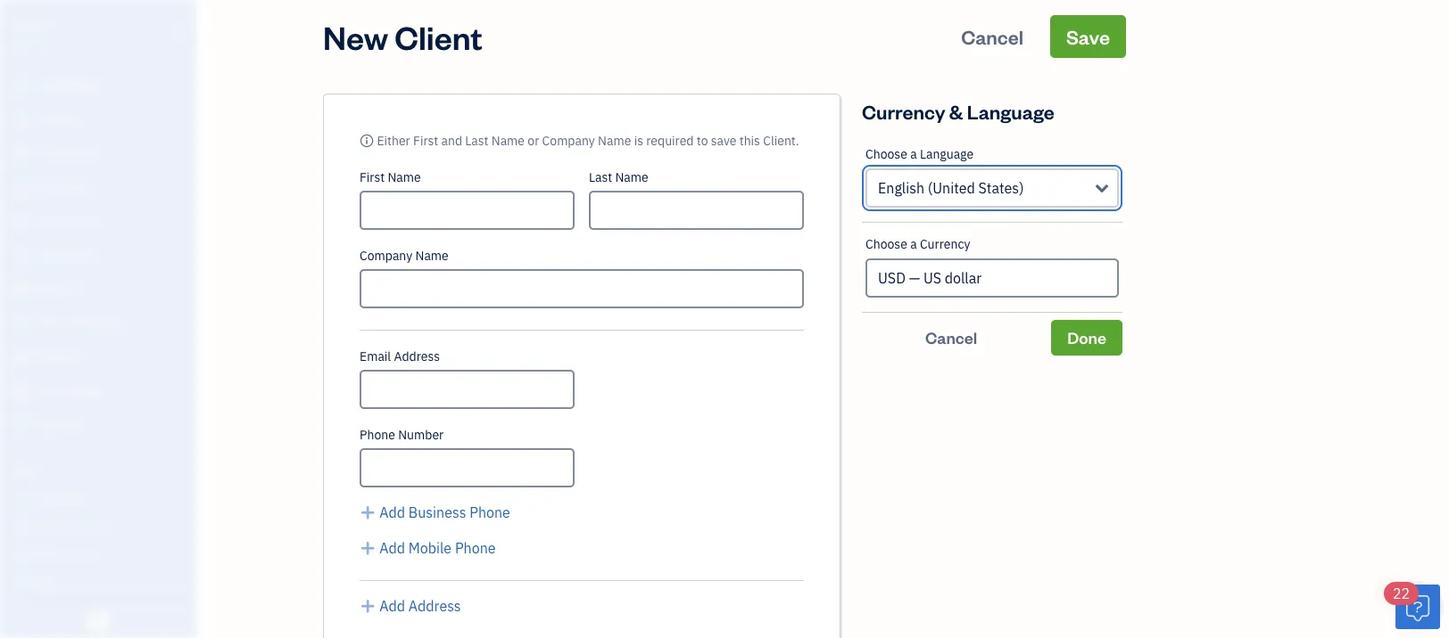 Task type: locate. For each thing, give the bounding box(es) containing it.
1 vertical spatial first
[[360, 169, 385, 186]]

name
[[491, 133, 525, 149], [598, 133, 631, 149], [388, 169, 421, 186], [615, 169, 648, 186], [415, 248, 449, 264]]

1 vertical spatial a
[[910, 236, 917, 253]]

0 vertical spatial add
[[379, 504, 405, 522]]

choose a language
[[866, 146, 974, 162]]

0 horizontal spatial company
[[360, 248, 412, 264]]

mobile
[[408, 539, 452, 558]]

plus image
[[360, 502, 376, 524], [360, 596, 376, 617]]

currency down english (united states)
[[920, 236, 970, 253]]

a
[[910, 146, 917, 162], [910, 236, 917, 253]]

team members image
[[13, 491, 191, 505]]

done button
[[1051, 320, 1123, 356]]

a for currency
[[910, 236, 917, 253]]

2 a from the top
[[910, 236, 917, 253]]

states)
[[978, 179, 1024, 198]]

0 vertical spatial cancel
[[961, 24, 1024, 49]]

2 add from the top
[[379, 539, 405, 558]]

add right plus icon
[[379, 539, 405, 558]]

1 vertical spatial add
[[379, 539, 405, 558]]

0 vertical spatial plus image
[[360, 502, 376, 524]]

1 vertical spatial last
[[589, 169, 612, 186]]

choose a currency element
[[862, 223, 1123, 313]]

1 a from the top
[[910, 146, 917, 162]]

choose for choose a currency
[[866, 236, 907, 253]]

add left business
[[379, 504, 405, 522]]

cancel button down currency text field
[[862, 320, 1041, 356]]

First Name text field
[[360, 191, 575, 230]]

1 vertical spatial cancel
[[925, 327, 977, 348]]

1 add from the top
[[379, 504, 405, 522]]

phone inside add business phone button
[[470, 504, 510, 522]]

name for company name
[[415, 248, 449, 264]]

2 plus image from the top
[[360, 596, 376, 617]]

add for add mobile phone
[[379, 539, 405, 558]]

choose down english
[[866, 236, 907, 253]]

business
[[408, 504, 466, 522]]

name down either
[[388, 169, 421, 186]]

expense image
[[12, 247, 33, 265]]

language
[[967, 99, 1054, 124], [920, 146, 974, 162]]

name down first name text box
[[415, 248, 449, 264]]

first
[[413, 133, 438, 149], [360, 169, 385, 186]]

choose a currency
[[866, 236, 970, 253]]

phone for add business phone
[[470, 504, 510, 522]]

2 vertical spatial phone
[[455, 539, 496, 558]]

0 vertical spatial address
[[394, 348, 440, 365]]

first name
[[360, 169, 421, 186]]

invoice image
[[12, 179, 33, 197]]

choose
[[866, 146, 907, 162], [866, 236, 907, 253]]

language for choose a language
[[920, 146, 974, 162]]

save
[[711, 133, 737, 149]]

address inside button
[[408, 597, 461, 616]]

0 vertical spatial a
[[910, 146, 917, 162]]

address
[[394, 348, 440, 365], [408, 597, 461, 616]]

last
[[465, 133, 488, 149], [589, 169, 612, 186]]

1 vertical spatial choose
[[866, 236, 907, 253]]

last right and
[[465, 133, 488, 149]]

2 vertical spatial add
[[379, 597, 405, 616]]

phone
[[360, 427, 395, 443], [470, 504, 510, 522], [455, 539, 496, 558]]

company down first name
[[360, 248, 412, 264]]

estimate image
[[12, 145, 33, 163]]

add
[[379, 504, 405, 522], [379, 539, 405, 558], [379, 597, 405, 616]]

3 add from the top
[[379, 597, 405, 616]]

1 vertical spatial cancel button
[[862, 320, 1041, 356]]

chart image
[[12, 383, 33, 401]]

plus image up plus icon
[[360, 502, 376, 524]]

name down is
[[615, 169, 648, 186]]

1 horizontal spatial first
[[413, 133, 438, 149]]

first left and
[[413, 133, 438, 149]]

currency up choose a language
[[862, 99, 945, 124]]

company name
[[360, 248, 449, 264]]

company right 'or'
[[542, 133, 595, 149]]

Company Name text field
[[360, 269, 804, 309]]

resource center badge image
[[1396, 585, 1440, 630]]

cancel down currency text field
[[925, 327, 977, 348]]

add inside button
[[379, 539, 405, 558]]

plus image for add business phone
[[360, 502, 376, 524]]

phone left number
[[360, 427, 395, 443]]

0 vertical spatial company
[[542, 133, 595, 149]]

language right &
[[967, 99, 1054, 124]]

project image
[[12, 281, 33, 299]]

plus image
[[360, 538, 376, 559]]

is
[[634, 133, 643, 149]]

1 horizontal spatial company
[[542, 133, 595, 149]]

add address
[[379, 597, 461, 616]]

add down add mobile phone button
[[379, 597, 405, 616]]

a up english
[[910, 146, 917, 162]]

0 horizontal spatial last
[[465, 133, 488, 149]]

first down the primary image
[[360, 169, 385, 186]]

choose up english
[[866, 146, 907, 162]]

phone right mobile
[[455, 539, 496, 558]]

&
[[949, 99, 963, 124]]

primary image
[[360, 133, 374, 149]]

1 plus image from the top
[[360, 502, 376, 524]]

add for add business phone
[[379, 504, 405, 522]]

1 vertical spatial language
[[920, 146, 974, 162]]

phone down phone number "text field"
[[470, 504, 510, 522]]

email address
[[360, 348, 440, 365]]

0 vertical spatial choose
[[866, 146, 907, 162]]

1 horizontal spatial last
[[589, 169, 612, 186]]

last down the either first and last name or company name is required to save this client.
[[589, 169, 612, 186]]

name for first name
[[388, 169, 421, 186]]

0 vertical spatial cancel button
[[945, 15, 1040, 58]]

cancel button
[[945, 15, 1040, 58], [862, 320, 1041, 356]]

Language field
[[866, 169, 1119, 208]]

2 choose from the top
[[866, 236, 907, 253]]

currency
[[862, 99, 945, 124], [920, 236, 970, 253]]

done
[[1067, 327, 1106, 348]]

report image
[[12, 417, 33, 435]]

cancel up currency & language
[[961, 24, 1024, 49]]

freshbooks image
[[84, 610, 112, 632]]

cancel
[[961, 24, 1024, 49], [925, 327, 977, 348]]

1 vertical spatial address
[[408, 597, 461, 616]]

1 vertical spatial plus image
[[360, 596, 376, 617]]

english
[[878, 179, 925, 198]]

phone inside add mobile phone button
[[455, 539, 496, 558]]

Last Name text field
[[589, 191, 804, 230]]

address right email
[[394, 348, 440, 365]]

cancel button up currency & language
[[945, 15, 1040, 58]]

0 vertical spatial language
[[967, 99, 1054, 124]]

or
[[528, 133, 539, 149]]

a down english
[[910, 236, 917, 253]]

to
[[697, 133, 708, 149]]

Phone Number text field
[[360, 449, 575, 488]]

1 vertical spatial company
[[360, 248, 412, 264]]

last name
[[589, 169, 648, 186]]

address down add mobile phone
[[408, 597, 461, 616]]

1 choose from the top
[[866, 146, 907, 162]]

plus image left add address
[[360, 596, 376, 617]]

phone number
[[360, 427, 444, 443]]

company
[[542, 133, 595, 149], [360, 248, 412, 264]]

language up english (united states)
[[920, 146, 974, 162]]

address for email address
[[394, 348, 440, 365]]

1 vertical spatial phone
[[470, 504, 510, 522]]



Task type: vqa. For each thing, say whether or not it's contained in the screenshot.
Set Expense Markup
no



Task type: describe. For each thing, give the bounding box(es) containing it.
settings image
[[13, 576, 191, 591]]

22 button
[[1384, 583, 1440, 630]]

name left 'or'
[[491, 133, 525, 149]]

client.
[[763, 133, 799, 149]]

english (united states)
[[878, 179, 1024, 198]]

dashboard image
[[12, 78, 33, 95]]

this
[[739, 133, 760, 149]]

0 vertical spatial first
[[413, 133, 438, 149]]

language for currency & language
[[967, 99, 1054, 124]]

name for last name
[[615, 169, 648, 186]]

Email Address text field
[[360, 370, 575, 410]]

add business phone button
[[360, 502, 510, 524]]

owner
[[14, 36, 47, 50]]

0 horizontal spatial first
[[360, 169, 385, 186]]

1 vertical spatial currency
[[920, 236, 970, 253]]

and
[[441, 133, 462, 149]]

save
[[1066, 24, 1110, 49]]

Currency text field
[[867, 261, 1117, 296]]

a for language
[[910, 146, 917, 162]]

bank connections image
[[13, 548, 191, 562]]

apple owner
[[14, 16, 53, 50]]

add mobile phone
[[379, 539, 496, 558]]

(united
[[928, 179, 975, 198]]

phone for add mobile phone
[[455, 539, 496, 558]]

email
[[360, 348, 391, 365]]

plus image for add address
[[360, 596, 376, 617]]

either first and last name or company name is required to save this client.
[[377, 133, 799, 149]]

0 vertical spatial phone
[[360, 427, 395, 443]]

0 vertical spatial last
[[465, 133, 488, 149]]

either
[[377, 133, 410, 149]]

address for add address
[[408, 597, 461, 616]]

number
[[398, 427, 444, 443]]

items and services image
[[13, 519, 191, 534]]

client image
[[12, 112, 33, 129]]

required
[[646, 133, 694, 149]]

currency & language
[[862, 99, 1054, 124]]

name left is
[[598, 133, 631, 149]]

new
[[323, 15, 388, 58]]

apps image
[[13, 462, 191, 476]]

choose for choose a language
[[866, 146, 907, 162]]

add business phone
[[379, 504, 510, 522]]

new client
[[323, 15, 482, 58]]

timer image
[[12, 315, 33, 333]]

add address button
[[360, 596, 461, 617]]

apple
[[14, 16, 53, 34]]

choose a language element
[[862, 133, 1123, 223]]

22
[[1393, 585, 1410, 604]]

main element
[[0, 0, 241, 639]]

save button
[[1050, 15, 1126, 58]]

add for add address
[[379, 597, 405, 616]]

add mobile phone button
[[360, 538, 496, 559]]

0 vertical spatial currency
[[862, 99, 945, 124]]

payment image
[[12, 213, 33, 231]]

client
[[395, 15, 482, 58]]

money image
[[12, 349, 33, 367]]



